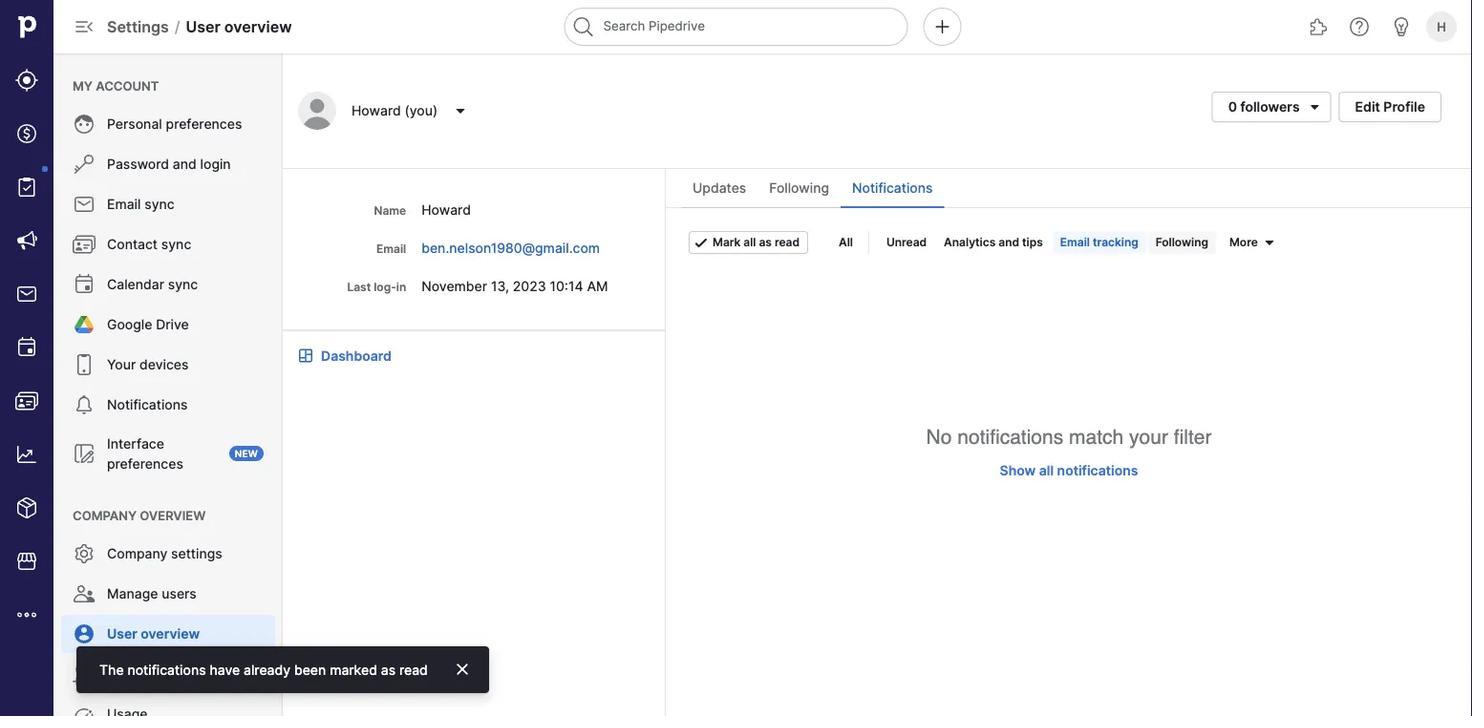 Task type: locate. For each thing, give the bounding box(es) containing it.
menu
[[0, 0, 54, 717], [54, 54, 283, 717]]

campaigns image
[[15, 229, 38, 252]]

color undefined image inside the user overview link
[[73, 623, 96, 646]]

2 vertical spatial sync
[[168, 277, 198, 293]]

6 color undefined image from the top
[[73, 394, 96, 417]]

all for notifications
[[1039, 462, 1054, 479]]

user overview link
[[61, 615, 275, 653]]

0 vertical spatial preferences
[[166, 116, 242, 132]]

interface
[[107, 436, 164, 452]]

sync for email sync
[[144, 196, 175, 213]]

color undefined image inside company settings 'link'
[[73, 543, 96, 566]]

sync inside 'link'
[[161, 236, 191, 253]]

devices
[[140, 357, 189, 373]]

profile
[[1384, 99, 1425, 115]]

email down name
[[376, 242, 406, 256]]

color undefined image for user
[[73, 623, 96, 646]]

data fields
[[107, 666, 175, 683]]

color undefined image for contact
[[73, 233, 96, 256]]

0 vertical spatial howard
[[352, 103, 401, 119]]

sync for calendar sync
[[168, 277, 198, 293]]

company settings
[[107, 546, 222, 562]]

2 horizontal spatial email
[[1060, 236, 1090, 249]]

email
[[107, 196, 141, 213], [1060, 236, 1090, 249], [376, 242, 406, 256]]

0 vertical spatial notifications
[[852, 180, 933, 196]]

color undefined image left interface
[[73, 442, 96, 465]]

november 13, 2023 10:14 am
[[422, 278, 608, 294]]

color undefined image up campaigns icon
[[15, 176, 38, 199]]

1 vertical spatial howard
[[422, 202, 471, 218]]

0 vertical spatial read
[[775, 236, 800, 249]]

0 vertical spatial user
[[186, 17, 221, 36]]

following inside button
[[1156, 236, 1209, 249]]

email up contact in the top of the page
[[107, 196, 141, 213]]

analytics and tips
[[944, 236, 1043, 249]]

google
[[107, 317, 152, 333]]

and left the tips
[[999, 236, 1019, 249]]

notifications up show
[[958, 426, 1064, 449]]

filter
[[1174, 426, 1212, 449]]

7 color undefined image from the top
[[73, 442, 96, 465]]

overview
[[224, 17, 292, 36], [140, 508, 206, 523], [141, 626, 200, 642]]

color undefined image left the your
[[73, 353, 96, 376]]

company up company settings
[[73, 508, 137, 523]]

color undefined image for company
[[73, 543, 96, 566]]

email sync
[[107, 196, 175, 213]]

all right mark
[[744, 236, 756, 249]]

0
[[1228, 99, 1237, 115]]

1 vertical spatial sync
[[161, 236, 191, 253]]

all button
[[831, 231, 861, 254]]

user overview
[[107, 626, 200, 642]]

overview for company overview
[[140, 508, 206, 523]]

size s image
[[694, 235, 709, 250]]

manage users link
[[61, 575, 275, 613]]

sync
[[144, 196, 175, 213], [161, 236, 191, 253], [168, 277, 198, 293]]

howard right name
[[422, 202, 471, 218]]

color undefined image for password and login
[[73, 153, 96, 176]]

(you)
[[405, 103, 438, 119]]

5 color undefined image from the top
[[73, 353, 96, 376]]

color undefined image inside google drive link
[[73, 313, 96, 336]]

edit profile
[[1355, 99, 1425, 115]]

company for company settings
[[107, 546, 167, 562]]

marketplace image
[[15, 550, 38, 573]]

quick add image
[[931, 15, 954, 38]]

1 vertical spatial company
[[107, 546, 167, 562]]

color undefined image left contact in the top of the page
[[73, 233, 96, 256]]

interface preferences
[[107, 436, 183, 472]]

0 vertical spatial and
[[173, 156, 197, 172]]

color undefined image left the the
[[73, 663, 96, 686]]

user right /
[[186, 17, 221, 36]]

howard for howard (you)
[[352, 103, 401, 119]]

1 horizontal spatial howard
[[422, 202, 471, 218]]

color undefined image right more icon
[[73, 623, 96, 646]]

1 horizontal spatial following
[[1156, 236, 1209, 249]]

all right show
[[1039, 462, 1054, 479]]

following
[[769, 180, 829, 196], [1156, 236, 1209, 249]]

unread
[[887, 236, 927, 249]]

0 vertical spatial following
[[769, 180, 829, 196]]

insights image
[[15, 443, 38, 466]]

company
[[73, 508, 137, 523], [107, 546, 167, 562]]

color undefined image inside data fields link
[[73, 663, 96, 686]]

0 vertical spatial notifications
[[958, 426, 1064, 449]]

2 vertical spatial overview
[[141, 626, 200, 642]]

marked
[[330, 662, 377, 678]]

leads image
[[15, 69, 38, 92]]

password and login link
[[61, 145, 275, 183]]

sync down email sync link
[[161, 236, 191, 253]]

color undefined image inside calendar sync link
[[73, 273, 96, 296]]

color primary image
[[1304, 99, 1327, 115]]

as inside mark all as read button
[[759, 236, 772, 249]]

more image
[[15, 604, 38, 627]]

read left color primary inverted image
[[399, 662, 428, 678]]

november
[[422, 278, 487, 294]]

personal
[[107, 116, 162, 132]]

color undefined image for email sync
[[73, 193, 96, 216]]

overview inside menu item
[[141, 626, 200, 642]]

1 horizontal spatial read
[[775, 236, 800, 249]]

overview up company settings 'link'
[[140, 508, 206, 523]]

user inside the user overview link
[[107, 626, 137, 642]]

color undefined image left email sync
[[73, 193, 96, 216]]

read inside button
[[775, 236, 800, 249]]

1 horizontal spatial user
[[186, 17, 221, 36]]

user
[[186, 17, 221, 36], [107, 626, 137, 642]]

color undefined image down my
[[73, 113, 96, 136]]

notifications down match
[[1057, 462, 1138, 479]]

password and login
[[107, 156, 231, 172]]

color undefined image for calendar
[[73, 273, 96, 296]]

and inside button
[[999, 236, 1019, 249]]

personal preferences link
[[61, 105, 275, 143]]

edit
[[1355, 99, 1380, 115]]

overview down manage users link
[[141, 626, 200, 642]]

0 horizontal spatial and
[[173, 156, 197, 172]]

and left login
[[173, 156, 197, 172]]

all inside button
[[744, 236, 756, 249]]

preferences down interface
[[107, 456, 183, 472]]

as right marked
[[381, 662, 396, 678]]

login
[[200, 156, 231, 172]]

notifications up unread
[[852, 180, 933, 196]]

in
[[396, 280, 406, 294]]

0 vertical spatial sync
[[144, 196, 175, 213]]

email tracking
[[1060, 236, 1139, 249]]

color undefined image inside your devices link
[[73, 353, 96, 376]]

notifications down "user overview" menu item
[[127, 662, 206, 678]]

1 horizontal spatial all
[[1039, 462, 1054, 479]]

updates
[[693, 180, 746, 196]]

and for password
[[173, 156, 197, 172]]

howard
[[352, 103, 401, 119], [422, 202, 471, 218]]

1 vertical spatial as
[[381, 662, 396, 678]]

1 horizontal spatial notifications
[[852, 180, 933, 196]]

0 horizontal spatial howard
[[352, 103, 401, 119]]

howard (you)
[[352, 103, 438, 119]]

1 vertical spatial all
[[1039, 462, 1054, 479]]

color undefined image inside email sync link
[[73, 193, 96, 216]]

color undefined image for manage
[[73, 583, 96, 606]]

color undefined image
[[15, 176, 38, 199], [73, 233, 96, 256], [73, 273, 96, 296], [73, 543, 96, 566], [73, 583, 96, 606], [73, 623, 96, 646], [73, 663, 96, 686], [73, 703, 96, 717]]

1 horizontal spatial and
[[999, 236, 1019, 249]]

as right mark
[[759, 236, 772, 249]]

users
[[162, 586, 197, 602]]

howard left (you)
[[352, 103, 401, 119]]

color undefined image right marketplace icon
[[73, 543, 96, 566]]

tracking
[[1093, 236, 1139, 249]]

email tracking button
[[1053, 231, 1146, 254]]

color undefined image inside contact sync 'link'
[[73, 233, 96, 256]]

your
[[1129, 426, 1168, 449]]

contact sync
[[107, 236, 191, 253]]

2 vertical spatial notifications
[[127, 662, 206, 678]]

1 vertical spatial and
[[999, 236, 1019, 249]]

color undefined image left the google
[[73, 313, 96, 336]]

1 vertical spatial user
[[107, 626, 137, 642]]

preferences up login
[[166, 116, 242, 132]]

color undefined image for your devices
[[73, 353, 96, 376]]

unread button
[[879, 231, 934, 254]]

company settings link
[[61, 535, 275, 573]]

all
[[744, 236, 756, 249], [1039, 462, 1054, 479]]

more
[[1230, 236, 1258, 249]]

following left more
[[1156, 236, 1209, 249]]

0 followers
[[1228, 99, 1300, 115]]

read left all
[[775, 236, 800, 249]]

0 horizontal spatial read
[[399, 662, 428, 678]]

quick help image
[[1348, 15, 1371, 38]]

0 horizontal spatial email
[[107, 196, 141, 213]]

1 horizontal spatial as
[[759, 236, 772, 249]]

notifications
[[958, 426, 1064, 449], [1057, 462, 1138, 479], [127, 662, 206, 678]]

color undefined image inside notifications link
[[73, 394, 96, 417]]

more button
[[1222, 231, 1281, 254]]

user up the the
[[107, 626, 137, 642]]

0 horizontal spatial user
[[107, 626, 137, 642]]

company inside 'link'
[[107, 546, 167, 562]]

and
[[173, 156, 197, 172], [999, 236, 1019, 249]]

2 color undefined image from the top
[[73, 153, 96, 176]]

data
[[107, 666, 137, 683]]

3 color undefined image from the top
[[73, 193, 96, 216]]

1 vertical spatial following
[[1156, 236, 1209, 249]]

overview right /
[[224, 17, 292, 36]]

analytics and tips button
[[936, 231, 1051, 254]]

company down company overview in the left of the page
[[107, 546, 167, 562]]

password
[[107, 156, 169, 172]]

color undefined image inside manage users link
[[73, 583, 96, 606]]

1 vertical spatial preferences
[[107, 456, 183, 472]]

10:14
[[550, 278, 583, 294]]

color undefined image left calendar
[[73, 273, 96, 296]]

color undefined image
[[73, 113, 96, 136], [73, 153, 96, 176], [73, 193, 96, 216], [73, 313, 96, 336], [73, 353, 96, 376], [73, 394, 96, 417], [73, 442, 96, 465]]

color undefined image right contacts image
[[73, 394, 96, 417]]

0 vertical spatial as
[[759, 236, 772, 249]]

notifications down your devices
[[107, 397, 188, 413]]

and for analytics
[[999, 236, 1019, 249]]

have
[[210, 662, 240, 678]]

1 color undefined image from the top
[[73, 113, 96, 136]]

sales inbox image
[[15, 283, 38, 306]]

Search Pipedrive field
[[564, 8, 908, 46]]

products image
[[15, 497, 38, 520]]

1 vertical spatial overview
[[140, 508, 206, 523]]

color undefined image inside password and login link
[[73, 153, 96, 176]]

followers
[[1241, 99, 1300, 115]]

0 vertical spatial company
[[73, 508, 137, 523]]

email inside email sync link
[[107, 196, 141, 213]]

4 color undefined image from the top
[[73, 313, 96, 336]]

color undefined image for personal preferences
[[73, 113, 96, 136]]

0 horizontal spatial notifications
[[107, 397, 188, 413]]

h
[[1437, 19, 1446, 34]]

color undefined image left manage
[[73, 583, 96, 606]]

following up mark all as read
[[769, 180, 829, 196]]

the
[[99, 662, 124, 678]]

0 horizontal spatial as
[[381, 662, 396, 678]]

notifications
[[852, 180, 933, 196], [107, 397, 188, 413]]

sync up drive
[[168, 277, 198, 293]]

email for email sync
[[107, 196, 141, 213]]

edit profile button
[[1339, 92, 1442, 122]]

color undefined image left password
[[73, 153, 96, 176]]

0 vertical spatial all
[[744, 236, 756, 249]]

0 horizontal spatial all
[[744, 236, 756, 249]]

email left tracking
[[1060, 236, 1090, 249]]

ben.nelson1980@gmail.com link
[[422, 240, 604, 256]]

mark all as read
[[713, 236, 800, 249]]

email inside email tracking button
[[1060, 236, 1090, 249]]

color undefined image inside personal preferences link
[[73, 113, 96, 136]]

contact
[[107, 236, 158, 253]]

mark
[[713, 236, 741, 249]]

sync down password and login link
[[144, 196, 175, 213]]

1 vertical spatial notifications
[[107, 397, 188, 413]]

activities image
[[15, 336, 38, 359]]

your
[[107, 357, 136, 373]]

2023
[[513, 278, 546, 294]]

preferences
[[166, 116, 242, 132], [107, 456, 183, 472]]



Task type: vqa. For each thing, say whether or not it's contained in the screenshot.
More image
yes



Task type: describe. For each thing, give the bounding box(es) containing it.
the notifications have already been marked as read
[[99, 662, 428, 678]]

my
[[73, 78, 93, 93]]

calendar sync
[[107, 277, 198, 293]]

am
[[587, 278, 608, 294]]

menu toggle image
[[73, 15, 96, 38]]

drive
[[156, 317, 189, 333]]

size s image
[[1262, 235, 1277, 250]]

last log-in
[[347, 280, 406, 294]]

data fields link
[[61, 655, 275, 694]]

ben.nelson1980@gmail.com
[[422, 240, 600, 256]]

dashboard link
[[321, 346, 392, 366]]

contact sync link
[[61, 225, 275, 264]]

howard for howard
[[422, 202, 471, 218]]

notifications for the notifications have already been marked as read
[[127, 662, 206, 678]]

preferences for personal
[[166, 116, 242, 132]]

color undefined image for notifications
[[73, 394, 96, 417]]

color undefined image for google drive
[[73, 313, 96, 336]]

settings
[[107, 17, 169, 36]]

personal preferences
[[107, 116, 242, 132]]

/
[[175, 17, 180, 36]]

color primary inverted image
[[455, 662, 470, 677]]

show all notifications
[[1000, 462, 1138, 479]]

mark all as read button
[[689, 231, 808, 254]]

name
[[374, 204, 406, 218]]

manage users
[[107, 586, 197, 602]]

log-
[[374, 280, 396, 294]]

notifications for no notifications match your filter
[[958, 426, 1064, 449]]

sales assistant image
[[1390, 15, 1413, 38]]

notifications inside menu
[[107, 397, 188, 413]]

account
[[96, 78, 159, 93]]

1 vertical spatial read
[[399, 662, 428, 678]]

no
[[926, 426, 952, 449]]

google drive
[[107, 317, 189, 333]]

manage
[[107, 586, 158, 602]]

sync for contact sync
[[161, 236, 191, 253]]

following button
[[1148, 231, 1216, 254]]

calendar
[[107, 277, 164, 293]]

calendar sync link
[[61, 266, 275, 304]]

email sync link
[[61, 185, 275, 224]]

color undefined image for interface preferences
[[73, 442, 96, 465]]

settings / user overview
[[107, 17, 292, 36]]

overview for user overview
[[141, 626, 200, 642]]

settings
[[171, 546, 222, 562]]

match
[[1069, 426, 1124, 449]]

notifications link
[[61, 386, 275, 424]]

0 horizontal spatial following
[[769, 180, 829, 196]]

select user image
[[449, 103, 472, 118]]

all for as
[[744, 236, 756, 249]]

h button
[[1423, 8, 1461, 46]]

0 vertical spatial overview
[[224, 17, 292, 36]]

home image
[[12, 12, 41, 41]]

my account
[[73, 78, 159, 93]]

dashboard
[[321, 348, 392, 364]]

menu containing personal preferences
[[54, 54, 283, 717]]

google drive link
[[61, 306, 275, 344]]

analytics
[[944, 236, 996, 249]]

contacts image
[[15, 390, 38, 413]]

company for company overview
[[73, 508, 137, 523]]

color undefined image down data fields link
[[73, 703, 96, 717]]

your devices
[[107, 357, 189, 373]]

tips
[[1022, 236, 1043, 249]]

new
[[235, 448, 258, 460]]

0 followers button
[[1212, 92, 1331, 122]]

color undefined image for data
[[73, 663, 96, 686]]

fields
[[140, 666, 175, 683]]

1 vertical spatial notifications
[[1057, 462, 1138, 479]]

preferences for interface
[[107, 456, 183, 472]]

email for email tracking
[[1060, 236, 1090, 249]]

color link image
[[298, 348, 313, 364]]

deals image
[[15, 122, 38, 145]]

no notifications match your filter
[[926, 426, 1212, 449]]

been
[[294, 662, 326, 678]]

your devices link
[[61, 346, 275, 384]]

company overview
[[73, 508, 206, 523]]

show
[[1000, 462, 1036, 479]]

all
[[839, 236, 853, 249]]

user overview menu item
[[54, 615, 283, 653]]

13,
[[491, 278, 509, 294]]

1 horizontal spatial email
[[376, 242, 406, 256]]

last
[[347, 280, 371, 294]]



